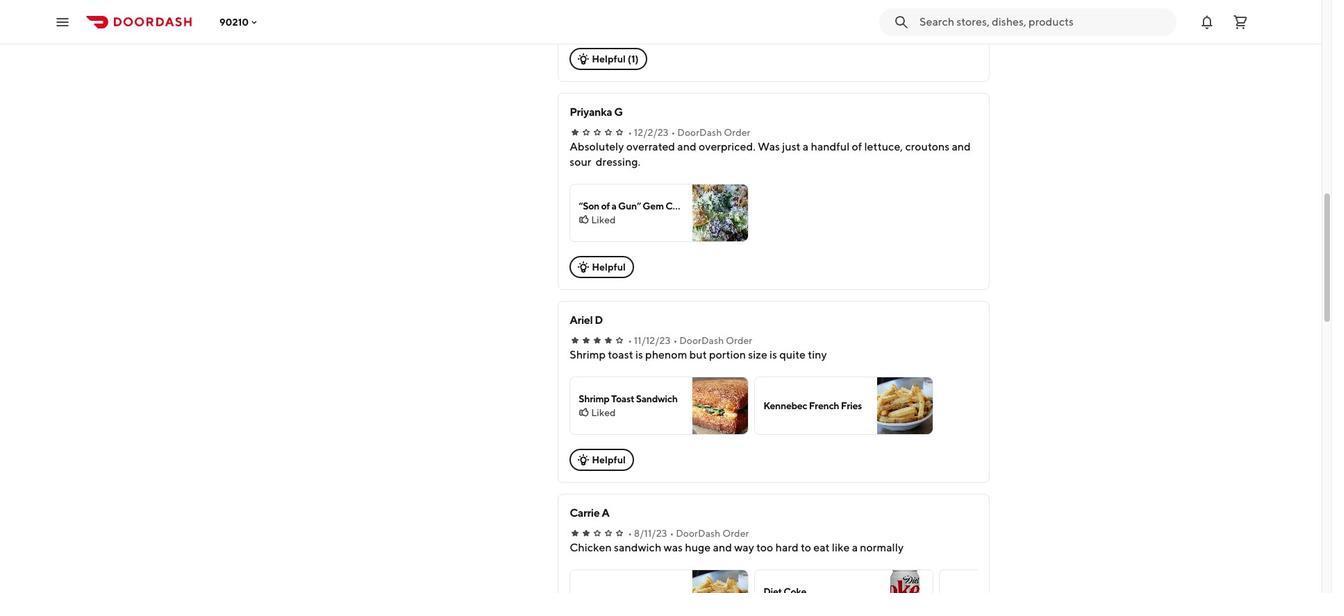 Task type: vqa. For each thing, say whether or not it's contained in the screenshot.
second "Dec" from the right
no



Task type: describe. For each thing, give the bounding box(es) containing it.
trout amandine image
[[877, 0, 933, 33]]

priyanka g
[[570, 106, 623, 119]]

helpful (1)
[[592, 53, 639, 65]]

• 8/11/23 • doordash order
[[628, 529, 749, 540]]

a
[[612, 201, 617, 212]]

carrie
[[570, 507, 600, 520]]

8/11/23
[[634, 529, 667, 540]]

• left 12/2/23
[[628, 127, 632, 138]]

"son
[[579, 201, 599, 212]]

carrie a
[[570, 507, 610, 520]]

• 12/2/23 • doordash order
[[628, 127, 750, 138]]

helpful (1) button
[[570, 48, 647, 70]]

kennebec french fries
[[763, 401, 862, 412]]

d
[[595, 314, 603, 327]]

90210 button
[[219, 16, 260, 27]]

priyanka
[[570, 106, 612, 119]]

(1)
[[628, 53, 639, 65]]

12/2/23
[[634, 127, 669, 138]]

kennebec french fries image inside button
[[877, 378, 933, 435]]

liked for d
[[591, 408, 616, 419]]

helpful for d
[[592, 455, 626, 466]]

diet coke image
[[877, 571, 933, 594]]

• right 11/12/23
[[673, 335, 677, 347]]

• left 8/11/23
[[628, 529, 632, 540]]

caesar
[[666, 201, 695, 212]]

• right 8/11/23
[[670, 529, 674, 540]]

liked inside button
[[961, 6, 985, 17]]

fries
[[841, 401, 862, 412]]

liked for g
[[591, 215, 616, 226]]

Store search: begin typing to search for stores available on DoorDash text field
[[920, 14, 1168, 30]]

order for g
[[724, 127, 750, 138]]

• left 11/12/23
[[628, 335, 632, 347]]

kennebec
[[763, 401, 807, 412]]

helpful inside button
[[592, 53, 626, 65]]

toast
[[611, 394, 634, 405]]

notification bell image
[[1199, 14, 1216, 30]]

gun"
[[618, 201, 641, 212]]



Task type: locate. For each thing, give the bounding box(es) containing it.
doordash
[[677, 127, 722, 138], [679, 335, 724, 347], [676, 529, 721, 540]]

open menu image
[[54, 14, 71, 30]]

1 horizontal spatial kennebec french fries image
[[877, 378, 933, 435]]

order
[[724, 127, 750, 138], [726, 335, 752, 347], [722, 529, 749, 540]]

ariel d
[[570, 314, 603, 327]]

•
[[628, 127, 632, 138], [671, 127, 675, 138], [628, 335, 632, 347], [673, 335, 677, 347], [628, 529, 632, 540], [670, 529, 674, 540]]

shrimp toast sandwich
[[579, 394, 678, 405]]

0 items, open order cart image
[[1232, 14, 1249, 30]]

1 vertical spatial kennebec french fries image
[[693, 571, 748, 594]]

1 vertical spatial helpful button
[[570, 449, 634, 472]]

1 vertical spatial order
[[726, 335, 752, 347]]

kennebec french fries button
[[754, 377, 934, 436]]

order for d
[[726, 335, 752, 347]]

order for a
[[722, 529, 749, 540]]

doordash for ariel d
[[679, 335, 724, 347]]

1 vertical spatial helpful
[[592, 262, 626, 273]]

helpful for g
[[592, 262, 626, 273]]

doordash right 12/2/23
[[677, 127, 722, 138]]

liked right "trout amandine" image
[[961, 6, 985, 17]]

liked down of
[[591, 215, 616, 226]]

shrimp toast sandwich image
[[693, 378, 748, 435]]

liked button
[[939, 0, 1118, 34]]

• 11/12/23 • doordash order
[[628, 335, 752, 347]]

helpful button for d
[[570, 449, 634, 472]]

0 vertical spatial liked
[[961, 6, 985, 17]]

1 helpful button from the top
[[570, 256, 634, 279]]

french
[[809, 401, 839, 412]]

1 helpful from the top
[[592, 53, 626, 65]]

gem
[[643, 201, 664, 212]]

11/12/23
[[634, 335, 671, 347]]

sandwich
[[636, 394, 678, 405]]

of
[[601, 201, 610, 212]]

1 vertical spatial doordash
[[679, 335, 724, 347]]

doordash for priyanka g
[[677, 127, 722, 138]]

90210
[[219, 16, 249, 27]]

doordash right 8/11/23
[[676, 529, 721, 540]]

helpful button up d
[[570, 256, 634, 279]]

kennebec french fries image right fries
[[877, 378, 933, 435]]

helpful up d
[[592, 262, 626, 273]]

a
[[602, 507, 610, 520]]

2 vertical spatial order
[[722, 529, 749, 540]]

2 vertical spatial liked
[[591, 408, 616, 419]]

liked
[[961, 6, 985, 17], [591, 215, 616, 226], [591, 408, 616, 419]]

2 vertical spatial doordash
[[676, 529, 721, 540]]

2 vertical spatial helpful
[[592, 455, 626, 466]]

3 helpful from the top
[[592, 455, 626, 466]]

0 vertical spatial doordash
[[677, 127, 722, 138]]

0 vertical spatial helpful
[[592, 53, 626, 65]]

ariel
[[570, 314, 593, 327]]

helpful button up a
[[570, 449, 634, 472]]

shrimp
[[579, 394, 610, 405]]

kennebec french fries image down • 8/11/23 • doordash order
[[693, 571, 748, 594]]

0 vertical spatial order
[[724, 127, 750, 138]]

• right 12/2/23
[[671, 127, 675, 138]]

liked down shrimp
[[591, 408, 616, 419]]

g
[[614, 106, 623, 119]]

helpful left the '(1)'
[[592, 53, 626, 65]]

1 vertical spatial liked
[[591, 215, 616, 226]]

0 horizontal spatial kennebec french fries image
[[693, 571, 748, 594]]

helpful button for g
[[570, 256, 634, 279]]

"son of a gun" gem caesar salad
[[579, 201, 721, 212]]

0 vertical spatial kennebec french fries image
[[877, 378, 933, 435]]

salad
[[697, 201, 721, 212]]

kennebec french fries image
[[877, 378, 933, 435], [693, 571, 748, 594]]

doordash right 11/12/23
[[679, 335, 724, 347]]

helpful button
[[570, 256, 634, 279], [570, 449, 634, 472]]

doordash for carrie a
[[676, 529, 721, 540]]

"son of a gun" gem caesar salad image
[[693, 185, 748, 242]]

helpful
[[592, 53, 626, 65], [592, 262, 626, 273], [592, 455, 626, 466]]

2 helpful button from the top
[[570, 449, 634, 472]]

helpful up a
[[592, 455, 626, 466]]

0 vertical spatial helpful button
[[570, 256, 634, 279]]

2 helpful from the top
[[592, 262, 626, 273]]



